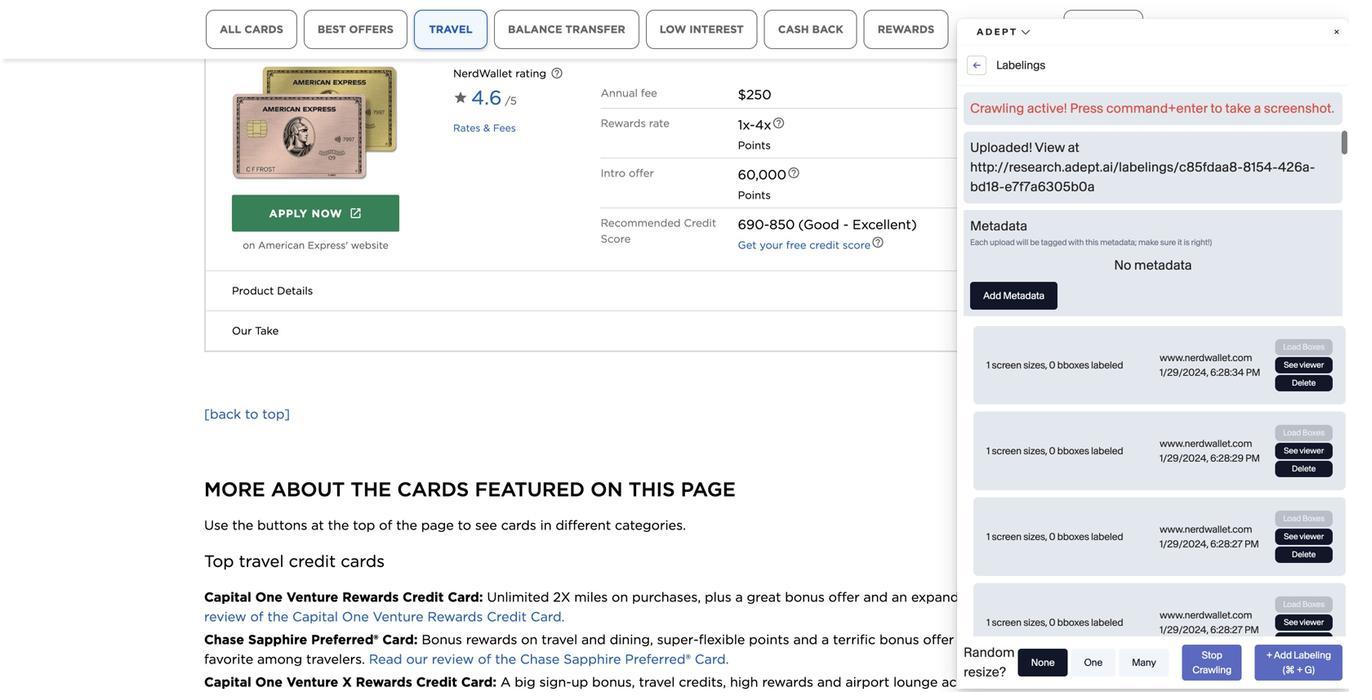 Task type: describe. For each thing, give the bounding box(es) containing it.
[back
[[204, 292, 241, 308]]

chase up foodies,
[[667, 622, 706, 638]]

all cards
[[220, 23, 283, 35]]

terrific
[[833, 517, 876, 533]]

review inside read our review of the capital one venture rewards credit card.
[[204, 494, 246, 510]]

card: left bonus on the bottom left of page
[[383, 517, 418, 533]]

rewards inside a big sign-up bonus, travel credits, high rewards and airport lounge access could make this card worth the hefty annual fee.
[[763, 560, 814, 576]]

rates & fees link
[[453, 8, 516, 19]]

0 horizontal spatial freedom
[[248, 602, 308, 618]]

annual inside this card features rich benefits for foodies, including high ongoing rewards at restaurants and u.s. supermarkets and an annual dining credit, among other perks. the fee may be too steep for some, though.
[[252, 664, 295, 680]]

of for read our review of the capital one venture x rewards credit card.
[[492, 579, 505, 595]]

an for annual
[[232, 664, 248, 680]]

reward rate details image
[[773, 2, 786, 15]]

other
[[437, 664, 472, 680]]

could
[[989, 560, 1025, 576]]

60,000
[[738, 52, 787, 68]]

credit,
[[343, 664, 384, 680]]

1 - from the left
[[764, 102, 770, 118]]

chase down worth
[[204, 602, 244, 618]]

rewards inside bonus rewards on travel and dining, super-flexible points and a terrific bonus offer have long made this card a favorite among travelers.
[[466, 517, 518, 533]]

though.
[[752, 664, 801, 680]]

read our review of the american express® gold card. link
[[204, 664, 1113, 692]]

2 - from the left
[[844, 102, 849, 118]]

venture up categories,
[[614, 579, 665, 595]]

card inside this card features rich benefits for foodies, including high ongoing rewards at restaurants and u.s. supermarkets and an annual dining credit, among other perks. the fee may be too steep for some, though.
[[437, 645, 466, 661]]

capital one venture x rewards credit card:
[[204, 560, 501, 576]]

1 vertical spatial freedom
[[710, 622, 769, 638]]

card: up bonus on the bottom left of page
[[448, 475, 483, 491]]

our for read our review of the chase freedom unlimited®.
[[553, 622, 574, 638]]

bonus right great
[[785, 475, 825, 491]]

chase up favorite
[[204, 517, 244, 533]]

restaurants
[[913, 645, 985, 661]]

on inside earn bonus cash back in popular categories, including dining and some travel, plus a relatively high rate on everything else. there's a solid bonus offer, too.
[[1063, 602, 1080, 618]]

use the buttons at the top of the page to see cards in different categories.
[[204, 403, 686, 419]]

[back to top]
[[204, 292, 290, 308]]

rewards up transfer
[[601, 3, 646, 15]]

our for read our review of the capital one venture x rewards credit card.
[[420, 579, 442, 595]]

express'
[[308, 125, 348, 137]]

purchases,
[[632, 475, 701, 491]]

the for read our review of the capital one venture x rewards credit card.
[[509, 579, 530, 595]]

on right miles
[[612, 475, 629, 491]]

1 horizontal spatial cards
[[501, 403, 537, 419]]

earn bonus cash back in popular categories, including dining and some travel, plus a relatively high rate on everything else. there's a solid bonus offer, too.
[[204, 602, 1080, 638]]

read our review of the chase sapphire preferred® card.
[[365, 537, 729, 553]]

benefits
[[554, 645, 607, 661]]

all
[[220, 23, 241, 35]]

dining,
[[610, 517, 654, 533]]

on inside bonus rewards on travel and dining, super-flexible points and a terrific bonus offer have long made this card a favorite among travelers.
[[521, 517, 538, 533]]

(good
[[799, 102, 840, 118]]

our take
[[232, 210, 279, 223]]

recommended credit score
[[601, 102, 717, 131]]

rate inside earn bonus cash back in popular categories, including dining and some travel, plus a relatively high rate on everything else. there's a solid bonus offer, too.
[[1034, 602, 1059, 618]]

[back to top] link
[[204, 290, 1146, 310]]

else.
[[277, 622, 306, 638]]

balance
[[508, 23, 563, 35]]

express® inside read our review of the american express® gold card.
[[1023, 664, 1079, 680]]

bonus,
[[592, 560, 635, 576]]

rewards up fee.
[[356, 560, 412, 576]]

and down everything
[[204, 664, 229, 680]]

the
[[518, 664, 542, 680]]

travel
[[429, 23, 473, 35]]

of right array
[[1020, 475, 1034, 491]]

recommended
[[601, 102, 681, 115]]

card inside a big sign-up bonus, travel credits, high rewards and airport lounge access could make this card worth the hefty annual fee.
[[1095, 560, 1123, 576]]

0 horizontal spatial sapphire
[[248, 517, 307, 533]]

long
[[993, 517, 1021, 533]]

plus inside earn bonus cash back in popular categories, including dining and some travel, plus a relatively high rate on everything else. there's a solid bonus offer, too.
[[897, 602, 924, 618]]

0 vertical spatial offer
[[629, 52, 654, 65]]

solid
[[371, 622, 402, 638]]

rewards inside the product offers quick filters tab list
[[878, 23, 935, 35]]

1x-
[[738, 3, 755, 18]]

1 vertical spatial american
[[204, 645, 268, 661]]

website
[[351, 125, 389, 137]]

the right use
[[232, 403, 253, 419]]

categories.
[[615, 403, 686, 419]]

all cards link
[[206, 10, 297, 49]]

0 vertical spatial points
[[738, 25, 771, 37]]

a
[[501, 560, 511, 576]]

cash back link
[[765, 10, 858, 49]]

on up the product
[[243, 125, 255, 137]]

sign-
[[540, 560, 572, 576]]

expanding
[[912, 475, 980, 491]]

1x-4x
[[738, 3, 772, 18]]

this inside bonus rewards on travel and dining, super-flexible points and a terrific bonus offer have long made this card a favorite among travelers.
[[1066, 517, 1089, 533]]

high inside a big sign-up bonus, travel credits, high rewards and airport lounge access could make this card worth the hefty annual fee.
[[730, 560, 759, 576]]

apply now
[[269, 93, 343, 105]]

an for expanding
[[892, 475, 908, 491]]

rewards down credits,
[[682, 579, 738, 595]]

rates
[[453, 8, 481, 19]]

use
[[204, 403, 228, 419]]

one up hefty
[[255, 560, 283, 576]]

rewards up travelers.
[[342, 475, 399, 491]]

worth
[[204, 579, 242, 595]]

there's
[[310, 622, 356, 638]]

&
[[484, 8, 490, 19]]

including for dining
[[679, 602, 739, 618]]

airport
[[846, 560, 890, 576]]

credit down bonus on the bottom left of page
[[416, 560, 457, 576]]

free
[[787, 124, 807, 137]]

the inside a big sign-up bonus, travel credits, high rewards and airport lounge access could make this card worth the hefty annual fee.
[[246, 579, 267, 595]]

some
[[815, 602, 850, 618]]

0 horizontal spatial to
[[245, 292, 259, 308]]

read our review of the capital one venture x rewards credit card. link
[[379, 579, 820, 595]]

venture up chase sapphire preferred® card:
[[287, 475, 339, 491]]

1 vertical spatial to
[[458, 403, 472, 419]]

1 vertical spatial preferred®
[[625, 537, 691, 553]]

bonus rewards on travel and dining, super-flexible points and a terrific bonus offer have long made this card a favorite among travelers.
[[204, 517, 1133, 553]]

our for read our review of the american express® gold card.
[[843, 664, 864, 680]]

best offers link
[[304, 10, 408, 49]]

read inside read our review of the capital one venture rewards credit card.
[[1080, 475, 1114, 491]]

bonus up this
[[406, 622, 446, 638]]

card. down flexible
[[695, 537, 729, 553]]

rich
[[526, 645, 550, 661]]

fee
[[546, 664, 566, 680]]

top]
[[263, 292, 290, 308]]

of right top in the left bottom of the page
[[379, 403, 392, 419]]

one down up
[[583, 579, 610, 595]]

the for read our review of the american express® gold card.
[[932, 664, 953, 680]]

including for high
[[688, 645, 747, 661]]

favorite
[[204, 537, 253, 553]]

some,
[[710, 664, 748, 680]]

low
[[660, 23, 687, 35]]

read our review of the capital one venture rewards credit card. link
[[204, 475, 1139, 510]]

high inside earn bonus cash back in popular categories, including dining and some travel, plus a relatively high rate on everything else. there's a solid bonus offer, too.
[[1002, 602, 1030, 618]]

interest
[[690, 23, 744, 35]]

make
[[1029, 560, 1063, 576]]

at inside this card features rich benefits for foodies, including high ongoing rewards at restaurants and u.s. supermarkets and an annual dining credit, among other perks. the fee may be too steep for some, though.
[[896, 645, 909, 661]]

credit up unlimited®.
[[742, 579, 782, 595]]

hefty
[[271, 579, 305, 595]]

popular
[[550, 602, 600, 618]]

0 vertical spatial in
[[541, 403, 552, 419]]

low interest link
[[646, 10, 758, 49]]

product
[[232, 170, 274, 183]]

different
[[556, 403, 611, 419]]

capital down sign-
[[534, 579, 579, 595]]

have
[[958, 517, 989, 533]]

american express® gold card:
[[204, 645, 407, 661]]

690 - 850 (good - excellent) get your free credit score
[[738, 102, 917, 137]]

offer inside bonus rewards on travel and dining, super-flexible points and a terrific bonus offer have long made this card a favorite among travelers.
[[924, 517, 955, 533]]

0 horizontal spatial at
[[311, 403, 324, 419]]

one up chase sapphire preferred® card:
[[255, 475, 283, 491]]

and inside earn bonus cash back in popular categories, including dining and some travel, plus a relatively high rate on everything else. there's a solid bonus offer, too.
[[787, 602, 811, 618]]

4x
[[755, 3, 772, 18]]

0 vertical spatial gold
[[332, 645, 364, 661]]

0 vertical spatial perks.
[[1038, 475, 1076, 491]]

card. up the some
[[785, 579, 820, 595]]

capital one venture rewards credit card: unlimited 2x miles on purchases, plus a great bonus offer and an expanding array of perks.
[[204, 475, 1076, 491]]

fee.
[[355, 579, 379, 595]]

0 vertical spatial plus
[[705, 475, 732, 491]]

690
[[738, 102, 764, 118]]

credit up bonus on the bottom left of page
[[403, 475, 444, 491]]

dining inside this card features rich benefits for foodies, including high ongoing rewards at restaurants and u.s. supermarkets and an annual dining credit, among other perks. the fee may be too steep for some, though.
[[299, 664, 339, 680]]

bonus up offer,
[[423, 602, 462, 618]]

among for credit,
[[388, 664, 433, 680]]

relatively
[[939, 602, 998, 618]]

cards inside the product offers quick filters tab list
[[245, 23, 283, 35]]



Task type: locate. For each thing, give the bounding box(es) containing it.
1 vertical spatial rate
[[1034, 602, 1059, 618]]

super-
[[657, 517, 699, 533]]

american down apply
[[258, 125, 305, 137]]

1 horizontal spatial rate
[[1034, 602, 1059, 618]]

be
[[602, 664, 618, 680]]

1 horizontal spatial sapphire
[[564, 537, 621, 553]]

the inside read our review of the capital one venture rewards credit card.
[[268, 494, 289, 510]]

bonus inside bonus rewards on travel and dining, super-flexible points and a terrific bonus offer have long made this card a favorite among travelers.
[[880, 517, 920, 533]]

plus up flexible
[[705, 475, 732, 491]]

0 vertical spatial preferred®
[[311, 517, 379, 533]]

travel inside a big sign-up bonus, travel credits, high rewards and airport lounge access could make this card worth the hefty annual fee.
[[639, 560, 675, 576]]

including inside this card features rich benefits for foodies, including high ongoing rewards at restaurants and u.s. supermarkets and an annual dining credit, among other perks. the fee may be too steep for some, though.
[[688, 645, 747, 661]]

product offers quick filters tab list
[[206, 10, 1009, 95]]

0 horizontal spatial x
[[342, 560, 352, 576]]

plus
[[705, 475, 732, 491], [897, 602, 924, 618]]

back
[[813, 23, 844, 35]]

cards right all on the top left
[[245, 23, 283, 35]]

rate down make
[[1034, 602, 1059, 618]]

the down categories,
[[642, 622, 663, 638]]

balance transfer
[[508, 23, 626, 35]]

in right back
[[535, 602, 546, 618]]

- up your
[[764, 102, 770, 118]]

0 vertical spatial sapphire
[[248, 517, 307, 533]]

among inside this card features rich benefits for foodies, including high ongoing rewards at restaurants and u.s. supermarkets and an annual dining credit, among other perks. the fee may be too steep for some, though.
[[388, 664, 433, 680]]

1 vertical spatial gold
[[1083, 664, 1113, 680]]

review for chase freedom unlimited®:
[[578, 622, 620, 638]]

0 vertical spatial x
[[342, 560, 352, 576]]

among inside bonus rewards on travel and dining, super-flexible points and a terrific bonus offer have long made this card a favorite among travelers.
[[257, 537, 303, 553]]

annual inside a big sign-up bonus, travel credits, high rewards and airport lounge access could make this card worth the hefty annual fee.
[[309, 579, 351, 595]]

high right credits,
[[730, 560, 759, 576]]

may
[[570, 664, 598, 680]]

of up cash
[[478, 537, 491, 553]]

review down "travel,"
[[868, 664, 911, 680]]

travel down bonus rewards on travel and dining, super-flexible points and a terrific bonus offer have long made this card a favorite among travelers.
[[639, 560, 675, 576]]

2x
[[553, 475, 571, 491]]

card. down everything
[[204, 684, 238, 692]]

capital inside read our review of the capital one venture rewards credit card.
[[293, 494, 338, 510]]

to left top]
[[245, 292, 259, 308]]

features
[[470, 645, 522, 661]]

bonus right terrific
[[880, 517, 920, 533]]

review for capital one venture x rewards credit card:
[[445, 579, 488, 595]]

dining down american express® gold card:
[[299, 664, 339, 680]]

in left different
[[541, 403, 552, 419]]

perks.
[[1038, 475, 1076, 491], [475, 664, 514, 680]]

your
[[760, 124, 783, 137]]

1 vertical spatial card
[[1095, 560, 1123, 576]]

annual down american express® gold card:
[[252, 664, 295, 680]]

an left expanding
[[892, 475, 908, 491]]

0 horizontal spatial plus
[[705, 475, 732, 491]]

rewards link
[[864, 10, 949, 49]]

0 horizontal spatial express®
[[272, 645, 328, 661]]

0 vertical spatial at
[[311, 403, 324, 419]]

gold
[[332, 645, 364, 661], [1083, 664, 1113, 680]]

travel,
[[854, 602, 893, 618]]

an inside this card features rich benefits for foodies, including high ongoing rewards at restaurants and u.s. supermarkets and an annual dining credit, among other perks. the fee may be too steep for some, though.
[[232, 664, 248, 680]]

capital up chase sapphire preferred® card:
[[293, 494, 338, 510]]

1 vertical spatial x
[[669, 579, 678, 595]]

0 horizontal spatial cards
[[245, 23, 283, 35]]

lounge
[[894, 560, 938, 576]]

this right made on the right bottom of page
[[1066, 517, 1089, 533]]

1 horizontal spatial annual
[[309, 579, 351, 595]]

review
[[204, 494, 246, 510], [432, 537, 474, 553], [445, 579, 488, 595], [578, 622, 620, 638], [868, 664, 911, 680]]

and up unlimited®.
[[787, 602, 811, 618]]

high
[[730, 560, 759, 576], [1002, 602, 1030, 618], [751, 645, 779, 661]]

0 vertical spatial annual
[[309, 579, 351, 595]]

0 vertical spatial cards
[[245, 23, 283, 35]]

review up cash
[[445, 579, 488, 595]]

0 vertical spatial travel
[[542, 517, 578, 533]]

0 vertical spatial high
[[730, 560, 759, 576]]

of inside read our review of the american express® gold card.
[[914, 664, 928, 680]]

1 horizontal spatial for
[[687, 664, 706, 680]]

credit inside recommended credit score
[[684, 102, 717, 115]]

travel inside bonus rewards on travel and dining, super-flexible points and a terrific bonus offer have long made this card a favorite among travelers.
[[542, 517, 578, 533]]

card: down solid
[[368, 645, 403, 661]]

0 horizontal spatial among
[[257, 537, 303, 553]]

1 vertical spatial travel
[[639, 560, 675, 576]]

steep
[[648, 664, 683, 680]]

1 horizontal spatial to
[[458, 403, 472, 419]]

rewards inside this card features rich benefits for foodies, including high ongoing rewards at restaurants and u.s. supermarkets and an annual dining credit, among other perks. the fee may be too steep for some, though.
[[841, 645, 892, 661]]

2 vertical spatial american
[[957, 664, 1019, 680]]

credit
[[684, 102, 717, 115], [403, 475, 444, 491], [487, 494, 527, 510], [416, 560, 457, 576], [742, 579, 782, 595]]

everything
[[204, 622, 273, 638]]

read our review of the chase freedom unlimited®. link
[[511, 622, 843, 638]]

express® down else.
[[272, 645, 328, 661]]

1 vertical spatial sapphire
[[564, 537, 621, 553]]

2 vertical spatial rewards
[[841, 645, 892, 661]]

read for earn bonus cash back in popular categories, including dining and some travel, plus a relatively high rate on everything else. there's a solid bonus offer, too.
[[515, 622, 549, 638]]

1 vertical spatial points
[[749, 517, 790, 533]]

rewards up a
[[466, 517, 518, 533]]

a big sign-up bonus, travel credits, high rewards and airport lounge access could make this card worth the hefty annual fee.
[[204, 560, 1123, 595]]

gold inside read our review of the american express® gold card.
[[1083, 664, 1113, 680]]

the
[[232, 403, 253, 419], [328, 403, 349, 419], [396, 403, 417, 419], [268, 494, 289, 510], [495, 537, 516, 553], [246, 579, 267, 595], [509, 579, 530, 595], [642, 622, 663, 638], [932, 664, 953, 680]]

card.
[[531, 494, 565, 510], [695, 537, 729, 553], [785, 579, 820, 595], [204, 684, 238, 692]]

1 vertical spatial among
[[388, 664, 433, 680]]

0 vertical spatial this
[[1066, 517, 1089, 533]]

this card features rich benefits for foodies, including high ongoing rewards at restaurants and u.s. supermarkets and an annual dining credit, among other perks. the fee may be too steep for some, though.
[[204, 645, 1134, 680]]

card. inside read our review of the american express® gold card.
[[204, 684, 238, 692]]

ongoing
[[783, 645, 837, 661]]

0 horizontal spatial preferred®
[[311, 517, 379, 533]]

of for read our review of the chase freedom unlimited®.
[[624, 622, 638, 638]]

card. inside read our review of the capital one venture rewards credit card.
[[531, 494, 565, 510]]

now
[[312, 93, 343, 105]]

cards right see
[[501, 403, 537, 419]]

to left see
[[458, 403, 472, 419]]

1 vertical spatial an
[[232, 664, 248, 680]]

including up read our review of the chase freedom unlimited®. link
[[679, 602, 739, 618]]

0 vertical spatial express®
[[272, 645, 328, 661]]

review inside read our review of the american express® gold card.
[[868, 664, 911, 680]]

transfer
[[566, 23, 626, 35]]

offer up terrific
[[829, 475, 860, 491]]

high down could
[[1002, 602, 1030, 618]]

perks. inside this card features rich benefits for foodies, including high ongoing rewards at restaurants and u.s. supermarkets and an annual dining credit, among other perks. the fee may be too steep for some, though.
[[475, 664, 514, 680]]

the up chase sapphire preferred® card:
[[268, 494, 289, 510]]

one
[[255, 475, 283, 491], [342, 494, 369, 510], [255, 560, 283, 576], [583, 579, 610, 595]]

credit down unlimited
[[487, 494, 527, 510]]

1 horizontal spatial dining
[[743, 602, 783, 618]]

1 horizontal spatial offer
[[829, 475, 860, 491]]

american down "restaurants"
[[957, 664, 1019, 680]]

low interest
[[660, 23, 744, 35]]

the for use the buttons at the top of the page to see cards in different categories.
[[328, 403, 349, 419]]

the inside read our review of the american express® gold card.
[[932, 664, 953, 680]]

850
[[770, 102, 795, 118]]

1 horizontal spatial preferred®
[[625, 537, 691, 553]]

review down bonus on the bottom left of page
[[432, 537, 474, 553]]

annual up "unlimited®:" at the bottom
[[309, 579, 351, 595]]

read our review of the capital one venture rewards credit card.
[[204, 475, 1139, 510]]

read for this card features rich benefits for foodies, including high ongoing rewards at restaurants and u.s. supermarkets and an annual dining credit, among other perks. the fee may be too steep for some, though.
[[805, 664, 839, 680]]

annual
[[309, 579, 351, 595], [252, 664, 295, 680]]

2 vertical spatial card
[[437, 645, 466, 661]]

1 horizontal spatial x
[[669, 579, 678, 595]]

our take button
[[206, 197, 1144, 236]]

0 vertical spatial card
[[1093, 517, 1122, 533]]

0 vertical spatial rewards
[[466, 517, 518, 533]]

dining up unlimited®.
[[743, 602, 783, 618]]

product details
[[232, 170, 313, 183]]

review for american express® gold card:
[[868, 664, 911, 680]]

freedom
[[248, 602, 308, 618], [710, 622, 769, 638]]

offer left have
[[924, 517, 955, 533]]

american express® gold card card image image
[[232, 0, 400, 67]]

gold up credit,
[[332, 645, 364, 661]]

card right made on the right bottom of page
[[1093, 517, 1122, 533]]

0 vertical spatial dining
[[743, 602, 783, 618]]

venture up hefty
[[287, 560, 339, 576]]

rate
[[649, 3, 670, 15], [1034, 602, 1059, 618]]

express®
[[272, 645, 328, 661], [1023, 664, 1079, 680]]

0 horizontal spatial travel
[[542, 517, 578, 533]]

1 horizontal spatial express®
[[1023, 664, 1079, 680]]

x up categories,
[[669, 579, 678, 595]]

offer,
[[450, 622, 483, 638]]

capital up worth
[[204, 560, 252, 576]]

best
[[318, 23, 346, 35]]

miles
[[575, 475, 608, 491]]

rewards rate
[[601, 3, 670, 15]]

0 vertical spatial american
[[258, 125, 305, 137]]

read
[[1080, 475, 1114, 491], [369, 537, 402, 553], [382, 579, 416, 595], [515, 622, 549, 638], [805, 664, 839, 680]]

express® down u.s.
[[1023, 664, 1079, 680]]

earn
[[389, 602, 419, 618]]

in inside earn bonus cash back in popular categories, including dining and some travel, plus a relatively high rate on everything else. there's a solid bonus offer, too.
[[535, 602, 546, 618]]

the left page
[[396, 403, 417, 419]]

1 horizontal spatial at
[[896, 645, 909, 661]]

0 horizontal spatial perks.
[[475, 664, 514, 680]]

chase up big
[[520, 537, 560, 553]]

balance transfer link
[[494, 10, 640, 49]]

1 horizontal spatial among
[[388, 664, 433, 680]]

of for read our review of the capital one venture rewards credit card.
[[250, 494, 264, 510]]

points inside bonus rewards on travel and dining, super-flexible points and a terrific bonus offer have long made this card a favorite among travelers.
[[749, 517, 790, 533]]

1 vertical spatial in
[[535, 602, 546, 618]]

cards
[[245, 23, 283, 35], [501, 403, 537, 419]]

0 horizontal spatial gold
[[332, 645, 364, 661]]

our for read our review of the capital one venture rewards credit card.
[[1118, 475, 1139, 491]]

1 horizontal spatial rewards
[[763, 560, 814, 576]]

excellent)
[[853, 102, 917, 118]]

credits,
[[679, 560, 727, 576]]

2 vertical spatial high
[[751, 645, 779, 661]]

points down great
[[749, 517, 790, 533]]

credit left '690' at top right
[[684, 102, 717, 115]]

our
[[1118, 475, 1139, 491], [406, 537, 428, 553], [420, 579, 442, 595], [553, 622, 574, 638], [843, 664, 864, 680]]

0 horizontal spatial -
[[764, 102, 770, 118]]

1 horizontal spatial perks.
[[1038, 475, 1076, 491]]

too
[[622, 664, 644, 680]]

this inside a big sign-up bonus, travel credits, high rewards and airport lounge access could make this card worth the hefty annual fee.
[[1067, 560, 1091, 576]]

1 horizontal spatial -
[[844, 102, 849, 118]]

great
[[747, 475, 781, 491]]

card right make
[[1095, 560, 1123, 576]]

1 vertical spatial including
[[688, 645, 747, 661]]

an down everything
[[232, 664, 248, 680]]

rewards inside read our review of the capital one venture rewards credit card.
[[428, 494, 483, 510]]

the down "restaurants"
[[932, 664, 953, 680]]

travel link
[[414, 10, 488, 49]]

best offers
[[318, 23, 394, 35]]

travel up read our review of the chase sapphire preferred® card.
[[542, 517, 578, 533]]

0 vertical spatial rate
[[649, 3, 670, 15]]

2 horizontal spatial rewards
[[841, 645, 892, 661]]

0 horizontal spatial annual
[[252, 664, 295, 680]]

and inside a big sign-up bonus, travel credits, high rewards and airport lounge access could make this card worth the hefty annual fee.
[[818, 560, 842, 576]]

including
[[679, 602, 739, 618], [688, 645, 747, 661]]

1 vertical spatial offer
[[829, 475, 860, 491]]

including up some,
[[688, 645, 747, 661]]

flexible
[[699, 517, 745, 533]]

our inside read our review of the american express® gold card.
[[843, 664, 864, 680]]

- up 'score'
[[844, 102, 849, 118]]

1 vertical spatial annual
[[252, 664, 295, 680]]

bonus
[[422, 517, 462, 533]]

0 horizontal spatial for
[[610, 645, 629, 661]]

at left "restaurants"
[[896, 645, 909, 661]]

take
[[255, 210, 279, 223]]

0 horizontal spatial dining
[[299, 664, 339, 680]]

unlimited®.
[[773, 622, 843, 638]]

and left airport at the bottom of page
[[818, 560, 842, 576]]

1 vertical spatial at
[[896, 645, 909, 661]]

up
[[572, 560, 588, 576]]

one inside read our review of the capital one venture rewards credit card.
[[342, 494, 369, 510]]

one up travelers.
[[342, 494, 369, 510]]

the for read our review of the capital one venture rewards credit card.
[[268, 494, 289, 510]]

1 horizontal spatial freedom
[[710, 622, 769, 638]]

among for favorite
[[257, 537, 303, 553]]

card. down 2x
[[531, 494, 565, 510]]

including inside earn bonus cash back in popular categories, including dining and some travel, plus a relatively high rate on everything else. there's a solid bonus offer, too.
[[679, 602, 739, 618]]

x down travelers.
[[342, 560, 352, 576]]

our for read our review of the chase sapphire preferred® card.
[[406, 537, 428, 553]]

rewards up unlimited®.
[[763, 560, 814, 576]]

1 vertical spatial plus
[[897, 602, 924, 618]]

1 vertical spatial perks.
[[475, 664, 514, 680]]

1 vertical spatial rewards
[[763, 560, 814, 576]]

perks. up made on the right bottom of page
[[1038, 475, 1076, 491]]

the for read our review of the chase freedom unlimited®.
[[642, 622, 663, 638]]

our inside read our review of the capital one venture rewards credit card.
[[1118, 475, 1139, 491]]

offer right 'intro'
[[629, 52, 654, 65]]

of for read our review of the chase sapphire preferred® card.
[[478, 537, 491, 553]]

and left dining,
[[582, 517, 606, 533]]

0 horizontal spatial rate
[[649, 3, 670, 15]]

1 horizontal spatial plus
[[897, 602, 924, 618]]

cash
[[466, 602, 496, 618]]

of for read our review of the american express® gold card.
[[914, 664, 928, 680]]

and left u.s.
[[989, 645, 1013, 661]]

card: left a
[[461, 560, 497, 576]]

too.
[[486, 622, 511, 638]]

venture inside read our review of the capital one venture rewards credit card.
[[373, 494, 424, 510]]

0 vertical spatial among
[[257, 537, 303, 553]]

the up a
[[495, 537, 516, 553]]

read inside read our review of the american express® gold card.
[[805, 664, 839, 680]]

0 vertical spatial to
[[245, 292, 259, 308]]

1 vertical spatial this
[[1067, 560, 1091, 576]]

points
[[738, 25, 771, 37], [749, 517, 790, 533]]

top
[[353, 403, 375, 419]]

1 vertical spatial express®
[[1023, 664, 1079, 680]]

apply
[[269, 93, 308, 105]]

on american express' website
[[243, 125, 389, 137]]

intro offer details image
[[788, 52, 801, 65]]

this right make
[[1067, 560, 1091, 576]]

get
[[738, 124, 757, 137]]

rewards right back
[[878, 23, 935, 35]]

read our review of the capital one venture x rewards credit card.
[[379, 579, 820, 595]]

freedom up else.
[[248, 602, 308, 618]]

intro offer
[[601, 52, 654, 65]]

2 vertical spatial offer
[[924, 517, 955, 533]]

rewards down "travel,"
[[841, 645, 892, 661]]

for right steep
[[687, 664, 706, 680]]

1 vertical spatial for
[[687, 664, 706, 680]]

0 horizontal spatial an
[[232, 664, 248, 680]]

review up favorite
[[204, 494, 246, 510]]

capital
[[204, 475, 252, 491], [293, 494, 338, 510], [204, 560, 252, 576], [534, 579, 579, 595]]

1 horizontal spatial gold
[[1083, 664, 1113, 680]]

and up terrific
[[864, 475, 888, 491]]

0 horizontal spatial rewards
[[466, 517, 518, 533]]

and left terrific
[[794, 517, 818, 533]]

the for read our review of the chase sapphire preferred® card.
[[495, 537, 516, 553]]

2 horizontal spatial offer
[[924, 517, 955, 533]]

apply now link
[[232, 80, 400, 117]]

capital up favorite
[[204, 475, 252, 491]]

1 horizontal spatial an
[[892, 475, 908, 491]]

of up favorite
[[250, 494, 264, 510]]

american inside read our review of the american express® gold card.
[[957, 664, 1019, 680]]

get your free credit score link
[[738, 124, 871, 137]]

made
[[1025, 517, 1062, 533]]

1 vertical spatial cards
[[501, 403, 537, 419]]

intro
[[601, 52, 626, 65]]

read for a big sign-up bonus, travel credits, high rewards and airport lounge access could make this card worth the hefty annual fee.
[[382, 579, 416, 595]]

high inside this card features rich benefits for foodies, including high ongoing rewards at restaurants and u.s. supermarkets and an annual dining credit, among other perks. the fee may be too steep for some, though.
[[751, 645, 779, 661]]

among down chase sapphire preferred® card:
[[257, 537, 303, 553]]

card up the other
[[437, 645, 466, 661]]

the down big
[[509, 579, 530, 595]]

score
[[601, 118, 631, 131]]

dining inside earn bonus cash back in popular categories, including dining and some travel, plus a relatively high rate on everything else. there's a solid bonus offer, too.
[[743, 602, 783, 618]]

credit inside read our review of the capital one venture rewards credit card.
[[487, 494, 527, 510]]

details
[[277, 170, 313, 183]]

freedom up some,
[[710, 622, 769, 638]]

sapphire up favorite
[[248, 517, 307, 533]]

card inside bonus rewards on travel and dining, super-flexible points and a terrific bonus offer have long made this card a favorite among travelers.
[[1093, 517, 1122, 533]]

0 vertical spatial including
[[679, 602, 739, 618]]

0 vertical spatial an
[[892, 475, 908, 491]]

0 horizontal spatial offer
[[629, 52, 654, 65]]

fees
[[493, 8, 516, 19]]

preferred® down super- in the bottom of the page
[[625, 537, 691, 553]]

among
[[257, 537, 303, 553], [388, 664, 433, 680]]

1 vertical spatial dining
[[299, 664, 339, 680]]

1 vertical spatial high
[[1002, 602, 1030, 618]]

this
[[407, 645, 433, 661]]

review up benefits
[[578, 622, 620, 638]]

of inside read our review of the capital one venture rewards credit card.
[[250, 494, 264, 510]]

unlimited
[[487, 475, 549, 491]]

access
[[942, 560, 985, 576]]

0 vertical spatial for
[[610, 645, 629, 661]]



Task type: vqa. For each thing, say whether or not it's contained in the screenshot.
Withdrawal
no



